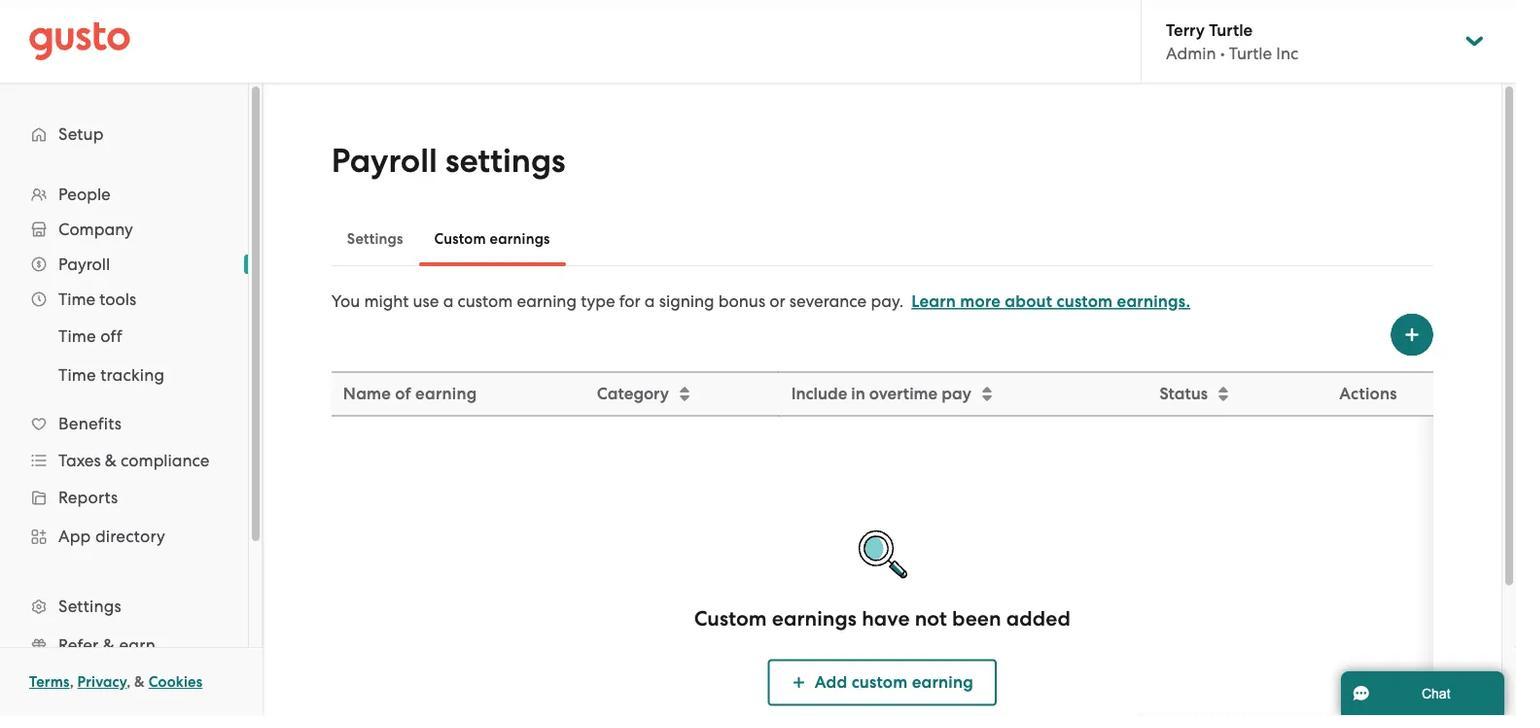 Task type: describe. For each thing, give the bounding box(es) containing it.
tracking
[[100, 366, 165, 385]]

settings inside list
[[58, 597, 121, 617]]

for
[[619, 292, 641, 311]]

earnings.
[[1117, 292, 1191, 312]]

earning for name of earning
[[415, 384, 477, 404]]

custom for custom earnings
[[434, 231, 486, 248]]

include in overtime pay
[[792, 384, 972, 404]]

payroll button
[[19, 247, 229, 282]]

terms link
[[29, 674, 70, 692]]

1 vertical spatial turtle
[[1229, 44, 1272, 63]]

add custom earning
[[815, 673, 974, 693]]

custom inside button
[[852, 673, 908, 693]]

earn
[[119, 636, 156, 656]]

compliance
[[121, 451, 210, 471]]

terms
[[29, 674, 70, 692]]

earnings for custom earnings have not been added
[[772, 607, 857, 631]]

people
[[58, 185, 111, 204]]

custom earnings
[[434, 231, 550, 248]]

& for compliance
[[105, 451, 117, 471]]

or
[[770, 292, 786, 311]]

settings link
[[19, 589, 229, 624]]

benefits link
[[19, 407, 229, 442]]

time tools
[[58, 290, 136, 309]]

refer
[[58, 636, 99, 656]]

inc
[[1277, 44, 1299, 63]]

2 a from the left
[[645, 292, 655, 311]]

include
[[792, 384, 848, 404]]

status button
[[1148, 374, 1302, 415]]

refer & earn
[[58, 636, 156, 656]]

app directory
[[58, 527, 165, 547]]

of
[[395, 384, 411, 404]]

custom for custom earnings have not been added
[[694, 607, 767, 631]]

2 horizontal spatial custom
[[1057, 292, 1113, 312]]

chat
[[1422, 687, 1451, 702]]

overtime
[[869, 384, 938, 404]]

add
[[815, 673, 848, 693]]

learn more about custom earnings. link
[[912, 292, 1191, 312]]

settings
[[445, 142, 566, 181]]

terry
[[1166, 20, 1205, 40]]

payroll for payroll
[[58, 255, 110, 274]]

taxes & compliance button
[[19, 444, 229, 479]]

name of earning
[[343, 384, 477, 404]]

privacy link
[[77, 674, 127, 692]]

people button
[[19, 177, 229, 212]]

1 , from the left
[[70, 674, 74, 692]]

might
[[364, 292, 409, 311]]

time off link
[[35, 319, 229, 354]]

earnings for custom earnings
[[490, 231, 550, 248]]

settings button
[[332, 216, 419, 263]]

time tracking
[[58, 366, 165, 385]]

terry turtle admin • turtle inc
[[1166, 20, 1299, 63]]

cookies button
[[149, 671, 203, 695]]

app
[[58, 527, 91, 547]]

more
[[960, 292, 1001, 312]]

not
[[915, 607, 947, 631]]

earning inside the you might use a custom earning type for a signing bonus or severance pay. learn more about custom earnings.
[[517, 292, 577, 311]]

privacy
[[77, 674, 127, 692]]

app directory link
[[19, 519, 229, 554]]

directory
[[95, 527, 165, 547]]

include in overtime pay button
[[780, 374, 1146, 415]]

about
[[1005, 292, 1053, 312]]



Task type: locate. For each thing, give the bounding box(es) containing it.
bonus
[[719, 292, 766, 311]]

earnings
[[490, 231, 550, 248], [772, 607, 857, 631]]

setup
[[58, 125, 104, 144]]

earning down not
[[912, 673, 974, 693]]

time
[[58, 290, 95, 309], [58, 327, 96, 346], [58, 366, 96, 385]]

2 list from the top
[[0, 317, 248, 395]]

payroll inside dropdown button
[[58, 255, 110, 274]]

chat button
[[1341, 672, 1505, 717]]

•
[[1220, 44, 1225, 63]]

tools
[[99, 290, 136, 309]]

payroll settings
[[332, 142, 566, 181]]

time inside dropdown button
[[58, 290, 95, 309]]

list containing people
[[0, 177, 248, 717]]

1 vertical spatial earnings
[[772, 607, 857, 631]]

cookies
[[149, 674, 203, 692]]

settings inside button
[[347, 231, 403, 248]]

earnings inside button
[[490, 231, 550, 248]]

category button
[[585, 374, 778, 415]]

1 vertical spatial time
[[58, 327, 96, 346]]

taxes & compliance
[[58, 451, 210, 471]]

1 horizontal spatial settings
[[347, 231, 403, 248]]

type
[[581, 292, 615, 311]]

time for time tools
[[58, 290, 95, 309]]

custom right about
[[1057, 292, 1113, 312]]

1 horizontal spatial earnings
[[772, 607, 857, 631]]

,
[[70, 674, 74, 692], [127, 674, 131, 692]]

add custom earning button
[[768, 660, 997, 707]]

0 horizontal spatial payroll
[[58, 255, 110, 274]]

1 horizontal spatial earning
[[517, 292, 577, 311]]

2 , from the left
[[127, 674, 131, 692]]

earning left type
[[517, 292, 577, 311]]

earnings down settings
[[490, 231, 550, 248]]

have
[[862, 607, 910, 631]]

0 horizontal spatial custom
[[458, 292, 513, 311]]

time tracking link
[[35, 358, 229, 393]]

custom
[[458, 292, 513, 311], [1057, 292, 1113, 312], [852, 673, 908, 693]]

1 horizontal spatial a
[[645, 292, 655, 311]]

time down time off
[[58, 366, 96, 385]]

custom earning types grid
[[332, 372, 1434, 717]]

refer & earn link
[[19, 628, 229, 663]]

off
[[100, 327, 122, 346]]

0 horizontal spatial earning
[[415, 384, 477, 404]]

&
[[105, 451, 117, 471], [103, 636, 115, 656], [134, 674, 145, 692]]

& for earn
[[103, 636, 115, 656]]

& inside dropdown button
[[105, 451, 117, 471]]

& right taxes
[[105, 451, 117, 471]]

, left privacy
[[70, 674, 74, 692]]

0 horizontal spatial ,
[[70, 674, 74, 692]]

benefits
[[58, 414, 122, 434]]

settings up refer
[[58, 597, 121, 617]]

custom inside custom earning types grid
[[694, 607, 767, 631]]

home image
[[29, 22, 130, 61]]

you might use a custom earning type for a signing bonus or severance pay. learn more about custom earnings.
[[332, 292, 1191, 312]]

list containing time off
[[0, 317, 248, 395]]

status
[[1160, 384, 1208, 404]]

pay.
[[871, 292, 904, 311]]

payroll settings tab list
[[332, 212, 1434, 267]]

earning
[[517, 292, 577, 311], [415, 384, 477, 404], [912, 673, 974, 693]]

custom inside the you might use a custom earning type for a signing bonus or severance pay. learn more about custom earnings.
[[458, 292, 513, 311]]

custom earnings have not been added
[[694, 607, 1071, 631]]

category
[[597, 384, 669, 404]]

reports link
[[19, 481, 229, 516]]

a
[[443, 292, 454, 311], [645, 292, 655, 311]]

0 vertical spatial payroll
[[332, 142, 438, 181]]

1 horizontal spatial payroll
[[332, 142, 438, 181]]

payroll for payroll settings
[[332, 142, 438, 181]]

0 horizontal spatial settings
[[58, 597, 121, 617]]

pay
[[942, 384, 972, 404]]

been
[[952, 607, 1002, 631]]

actions
[[1340, 384, 1398, 404]]

learn
[[912, 292, 956, 312]]

1 time from the top
[[58, 290, 95, 309]]

2 horizontal spatial earning
[[912, 673, 974, 693]]

time for time off
[[58, 327, 96, 346]]

1 vertical spatial custom
[[694, 607, 767, 631]]

time for time tracking
[[58, 366, 96, 385]]

severance
[[790, 292, 867, 311]]

0 vertical spatial &
[[105, 451, 117, 471]]

time up time off
[[58, 290, 95, 309]]

1 vertical spatial settings
[[58, 597, 121, 617]]

1 horizontal spatial ,
[[127, 674, 131, 692]]

use
[[413, 292, 439, 311]]

company button
[[19, 212, 229, 247]]

& left earn
[[103, 636, 115, 656]]

turtle
[[1209, 20, 1253, 40], [1229, 44, 1272, 63]]

taxes
[[58, 451, 101, 471]]

2 vertical spatial earning
[[912, 673, 974, 693]]

0 vertical spatial earning
[[517, 292, 577, 311]]

settings
[[347, 231, 403, 248], [58, 597, 121, 617]]

custom right add
[[852, 673, 908, 693]]

setup link
[[19, 117, 229, 152]]

custom right 'use'
[[458, 292, 513, 311]]

1 vertical spatial earning
[[415, 384, 477, 404]]

& left cookies button
[[134, 674, 145, 692]]

2 vertical spatial time
[[58, 366, 96, 385]]

time off
[[58, 327, 122, 346]]

0 horizontal spatial custom
[[434, 231, 486, 248]]

earnings inside custom earning types grid
[[772, 607, 857, 631]]

1 horizontal spatial custom
[[852, 673, 908, 693]]

in
[[851, 384, 866, 404]]

0 vertical spatial turtle
[[1209, 20, 1253, 40]]

list
[[0, 177, 248, 717], [0, 317, 248, 395]]

payroll
[[332, 142, 438, 181], [58, 255, 110, 274]]

payroll down company on the top left of page
[[58, 255, 110, 274]]

0 vertical spatial settings
[[347, 231, 403, 248]]

settings up might
[[347, 231, 403, 248]]

earning inside button
[[912, 673, 974, 693]]

time left off
[[58, 327, 96, 346]]

payroll up settings button
[[332, 142, 438, 181]]

custom earnings button
[[419, 216, 566, 263]]

you
[[332, 292, 360, 311]]

custom
[[434, 231, 486, 248], [694, 607, 767, 631]]

1 vertical spatial payroll
[[58, 255, 110, 274]]

2 time from the top
[[58, 327, 96, 346]]

, down refer & earn link
[[127, 674, 131, 692]]

custom inside button
[[434, 231, 486, 248]]

1 a from the left
[[443, 292, 454, 311]]

turtle right •
[[1229, 44, 1272, 63]]

0 horizontal spatial a
[[443, 292, 454, 311]]

time tools button
[[19, 282, 229, 317]]

0 horizontal spatial earnings
[[490, 231, 550, 248]]

added
[[1007, 607, 1071, 631]]

0 vertical spatial custom
[[434, 231, 486, 248]]

1 horizontal spatial custom
[[694, 607, 767, 631]]

earning for add custom earning
[[912, 673, 974, 693]]

a right for
[[645, 292, 655, 311]]

1 list from the top
[[0, 177, 248, 717]]

earning right of
[[415, 384, 477, 404]]

reports
[[58, 488, 118, 508]]

name
[[343, 384, 391, 404]]

earnings up add
[[772, 607, 857, 631]]

signing
[[659, 292, 715, 311]]

turtle up •
[[1209, 20, 1253, 40]]

company
[[58, 220, 133, 239]]

2 vertical spatial &
[[134, 674, 145, 692]]

gusto navigation element
[[0, 84, 248, 717]]

a right 'use'
[[443, 292, 454, 311]]

1 vertical spatial &
[[103, 636, 115, 656]]

0 vertical spatial time
[[58, 290, 95, 309]]

terms , privacy , & cookies
[[29, 674, 203, 692]]

admin
[[1166, 44, 1216, 63]]

0 vertical spatial earnings
[[490, 231, 550, 248]]

3 time from the top
[[58, 366, 96, 385]]



Task type: vqa. For each thing, say whether or not it's contained in the screenshot.
"directly" inside the A US-based person or company you work with but do not employ directly
no



